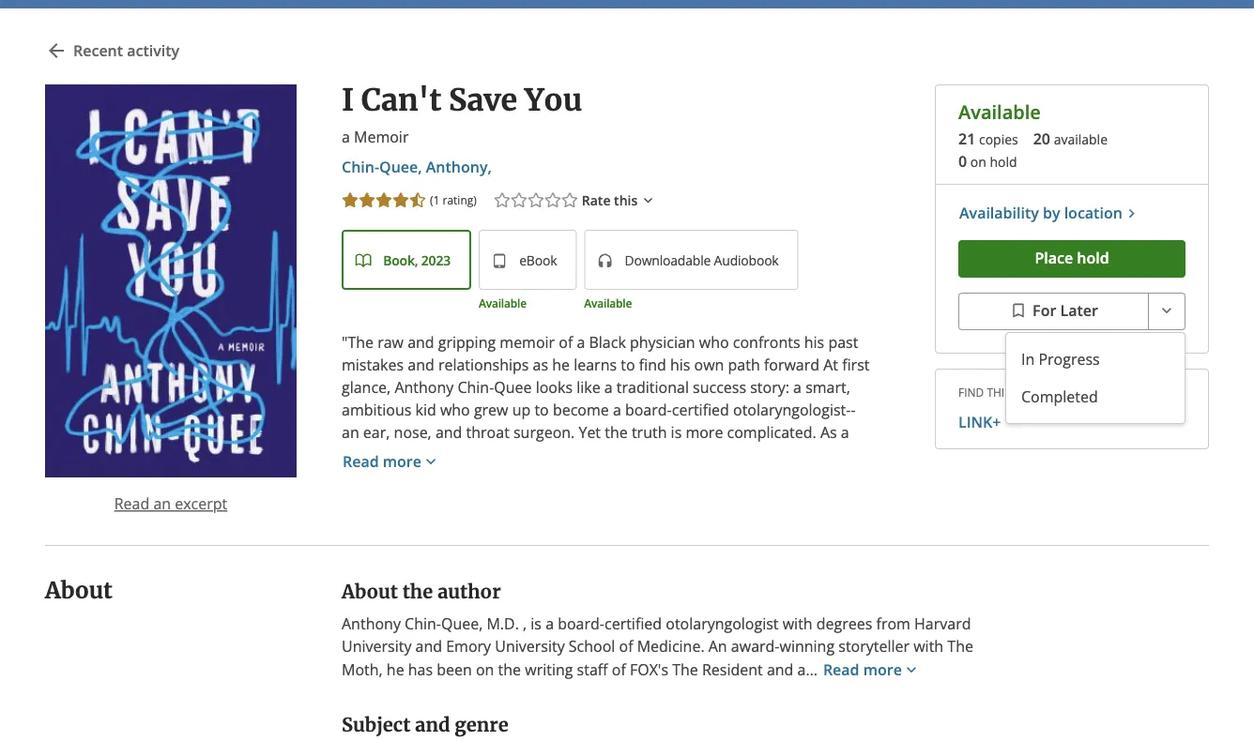 Task type: vqa. For each thing, say whether or not it's contained in the screenshot.
like
yes



Task type: describe. For each thing, give the bounding box(es) containing it.
man,"
[[786, 445, 827, 465]]

winning
[[780, 637, 835, 657]]

svg chevron down image for rate this dropdown button
[[640, 191, 657, 210]]

both
[[675, 558, 708, 578]]

a right become
[[613, 400, 621, 420]]

he down any
[[625, 490, 643, 510]]

rating
[[443, 193, 474, 208]]

first
[[843, 355, 870, 375]]

to right difficult
[[848, 513, 862, 533]]

0 vertical spatial you
[[342, 648, 368, 668]]

degrees
[[817, 614, 873, 634]]

with up examination
[[480, 535, 510, 556]]

award-
[[731, 637, 780, 657]]

resident
[[702, 660, 763, 680]]

3 svg star outline image from the left
[[527, 191, 545, 210]]

save inside i can't save you a memoir
[[449, 81, 518, 118]]

0 horizontal spatial who
[[440, 400, 470, 420]]

an inside the "the raw and gripping memoir of a black physician who confronts his past mistakes and relationships as he learns to find his own path forward at first glance, anthony chin-quee looks like a traditional success story: a smart, ambitious kid who grew up to become a board-certified otolaryngologist-- an ear, nose, and throat surgeon. yet the truth is more complicated. as a self-described "not white, mostly black, and questionably asian man," chin- quee knows that he doesn't fit easily into any category. growing up in a family with a background of depression, he struggled with relationships, feelings of inadequacy, and a fear of failure that made it difficult for him to forge lasting bonds with others. to repair that, he began his own unflinching examination of what it means to be both a physician and a black man today. what saved him and his sanity was not medicine but storytelling: by sharing stories from his life and career, chin-quee learned how powerful the truth can be in helping to forgive yourself and others as you chart a new way forward. by turns harrowing and hilarious, honest and human, i can't save you is the fascinating true story of how looking within can change you and your life for the better"--
[[342, 423, 359, 443]]

ear,
[[363, 423, 390, 443]]

1 vertical spatial that
[[647, 513, 676, 533]]

and up any
[[619, 445, 646, 465]]

of right story
[[708, 671, 722, 691]]

forward.
[[489, 648, 548, 668]]

more for black
[[383, 452, 422, 472]]

svg half star image
[[408, 191, 427, 210]]

a up otolaryngologist-
[[794, 378, 802, 398]]

growing
[[731, 468, 790, 488]]

he up background
[[465, 468, 482, 488]]

can't inside i can't save you a memoir
[[361, 81, 442, 118]]

1 horizontal spatial own
[[763, 535, 793, 556]]

mistakes
[[342, 355, 404, 375]]

2 horizontal spatial quee
[[762, 603, 800, 623]]

0 vertical spatial as
[[533, 355, 548, 375]]

with up "winning" in the right bottom of the page
[[783, 614, 813, 634]]

1 horizontal spatial for
[[793, 513, 813, 533]]

for later
[[1033, 300, 1099, 321]]

learns
[[574, 355, 617, 375]]

background
[[434, 490, 518, 510]]

a right as
[[841, 423, 850, 443]]

from inside the "the raw and gripping memoir of a black physician who confronts his past mistakes and relationships as he learns to find his own path forward at first glance, anthony chin-quee looks like a traditional success story: a smart, ambitious kid who grew up to become a board-certified otolaryngologist-- an ear, nose, and throat surgeon. yet the truth is more complicated. as a self-described "not white, mostly black, and questionably asian man," chin- quee knows that he doesn't fit easily into any category. growing up in a family with a background of depression, he struggled with relationships, feelings of inadequacy, and a fear of failure that made it difficult for him to forge lasting bonds with others. to repair that, he began his own unflinching examination of what it means to be both a physician and a black man today. what saved him and his sanity was not medicine but storytelling: by sharing stories from his life and career, chin-quee learned how powerful the truth can be in helping to forgive yourself and others as you chart a new way forward. by turns harrowing and hilarious, honest and human, i can't save you is the fascinating true story of how looking within can change you and your life for the better"--
[[555, 603, 589, 623]]

anthony inside anthony chin-quee, m.d. , is a board-certified otolaryngologist with degrees from harvard university and emory university school of medicine. an award-winning storyteller with the moth, he has been on the writing staff of fox's the resident and a…
[[342, 614, 401, 634]]

board- inside the "the raw and gripping memoir of a black physician who confronts his past mistakes and relationships as he learns to find his own path forward at first glance, anthony chin-quee looks like a traditional success story: a smart, ambitious kid who grew up to become a board-certified otolaryngologist-- an ear, nose, and throat surgeon. yet the truth is more complicated. as a self-described "not white, mostly black, and questionably asian man," chin- quee knows that he doesn't fit easily into any category. growing up in a family with a background of depression, he struggled with relationships, feelings of inadequacy, and a fear of failure that made it difficult for him to forge lasting bonds with others. to repair that, he began his own unflinching examination of what it means to be both a physician and a black man today. what saved him and his sanity was not medicine but storytelling: by sharing stories from his life and career, chin-quee learned how powerful the truth can be in helping to forgive yourself and others as you chart a new way forward. by turns harrowing and hilarious, honest and human, i can't save you is the fascinating true story of how looking within can change you and your life for the better"--
[[625, 400, 672, 420]]

1 vertical spatial truth
[[469, 625, 504, 646]]

a up relationships,
[[833, 468, 841, 488]]

of right memoir
[[559, 332, 573, 353]]

1 horizontal spatial as
[[841, 625, 857, 646]]

recent activity
[[73, 40, 180, 61]]

a left new
[[412, 648, 420, 668]]

career,
[[673, 603, 721, 623]]

a inside anthony chin-quee, m.d. , is a board-certified otolaryngologist with degrees from harvard university and emory university school of medicine. an award-winning storyteller with the moth, he has been on the writing staff of fox's the resident and a…
[[546, 614, 554, 634]]

sharing
[[448, 603, 500, 623]]

and up kid
[[408, 355, 435, 375]]

family
[[342, 490, 384, 510]]

he inside anthony chin-quee, m.d. , is a board-certified otolaryngologist with degrees from harvard university and emory university school of medicine. an award-winning storyteller with the moth, he has been on the writing staff of fox's the resident and a…
[[387, 660, 404, 680]]

this for find
[[987, 384, 1011, 400]]

kid
[[416, 400, 436, 420]]

book
[[383, 252, 415, 269]]

, inside anthony chin-quee, m.d. , is a board-certified otolaryngologist with degrees from harvard university and emory university school of medicine. an award-winning storyteller with the moth, he has been on the writing staff of fox's the resident and a…
[[523, 614, 527, 634]]

his up at
[[805, 332, 825, 353]]

0 vertical spatial quee
[[494, 378, 532, 398]]

his right find
[[670, 355, 691, 375]]

the down fascinating on the bottom of the page
[[570, 693, 593, 713]]

a down "knows"
[[422, 490, 430, 510]]

and up others.
[[506, 513, 533, 533]]

0 horizontal spatial read
[[114, 494, 150, 514]]

read an excerpt
[[114, 494, 228, 514]]

place hold button
[[959, 240, 1186, 278]]

"not
[[444, 445, 473, 465]]

his up helping
[[593, 603, 613, 623]]

the down unflinching
[[403, 581, 433, 604]]

self-
[[342, 445, 371, 465]]

as
[[821, 423, 837, 443]]

nose,
[[394, 423, 432, 443]]

and up "not
[[436, 423, 462, 443]]

change
[[370, 693, 421, 713]]

0 vertical spatial be
[[654, 558, 671, 578]]

new
[[424, 648, 453, 668]]

others.
[[514, 535, 563, 556]]

0
[[959, 151, 967, 171]]

downloadable audiobook
[[625, 252, 779, 269]]

at
[[824, 355, 839, 375]]

not
[[712, 580, 736, 601]]

1 university from the left
[[342, 637, 412, 657]]

0 horizontal spatial -
[[651, 693, 656, 713]]

on inside anthony chin-quee, m.d. , is a board-certified otolaryngologist with degrees from harvard university and emory university school of medicine. an award-winning storyteller with the moth, he has been on the writing staff of fox's the resident and a…
[[476, 660, 494, 680]]

easily
[[560, 468, 599, 488]]

and down change
[[415, 714, 450, 737]]

"the
[[342, 332, 374, 353]]

difficult
[[737, 513, 789, 533]]

(
[[430, 193, 433, 208]]

raw
[[378, 332, 404, 353]]

ambitious
[[342, 400, 412, 420]]

feelings
[[342, 513, 396, 533]]

1 horizontal spatial -
[[851, 400, 856, 420]]

he up looks
[[552, 355, 570, 375]]

1 horizontal spatial can
[[508, 625, 533, 646]]

0 vertical spatial own
[[694, 355, 724, 375]]

read more button for a…
[[823, 658, 922, 683]]

1 horizontal spatial it
[[723, 513, 733, 533]]

1 svg star image from the left
[[375, 191, 393, 210]]

recent activity link
[[45, 32, 180, 70]]

man
[[383, 580, 414, 601]]

0 vertical spatial truth
[[632, 423, 667, 443]]

the up new
[[442, 625, 465, 646]]

and up but
[[793, 558, 820, 578]]

0 horizontal spatial physician
[[630, 332, 696, 353]]

link+
[[959, 412, 1001, 432]]

svg book image
[[355, 253, 372, 270]]

2 vertical spatial is
[[514, 671, 525, 691]]

0 horizontal spatial quee
[[342, 468, 380, 488]]

ebook link
[[479, 230, 577, 290]]

to down that,
[[635, 558, 650, 578]]

to left find
[[621, 355, 635, 375]]

and up within
[[841, 648, 868, 668]]

relationships
[[438, 355, 529, 375]]

into
[[603, 468, 630, 488]]

to up "surgeon." on the bottom left of the page
[[535, 400, 549, 420]]

this for rate
[[614, 192, 638, 210]]

find this title on
[[959, 384, 1062, 400]]

1 vertical spatial him
[[551, 580, 578, 601]]

the down the by
[[529, 671, 552, 691]]

0 horizontal spatial it
[[571, 558, 580, 578]]

mostly
[[523, 445, 570, 465]]

throat
[[466, 423, 510, 443]]

0 vertical spatial svg chevron down image
[[1158, 301, 1177, 320]]

you inside i can't save you a memoir
[[525, 81, 582, 118]]

0 horizontal spatial can
[[342, 693, 367, 713]]

from inside anthony chin-quee, m.d. , is a board-certified otolaryngologist with degrees from harvard university and emory university school of medicine. an award-winning storyteller with the moth, he has been on the writing staff of fox's the resident and a…
[[877, 614, 911, 634]]

inadequacy,
[[418, 513, 502, 533]]

his down means
[[612, 580, 632, 601]]

what
[[533, 558, 567, 578]]

activity
[[127, 40, 180, 61]]

board- inside anthony chin-quee, m.d. , is a board-certified otolaryngologist with degrees from harvard university and emory university school of medicine. an award-winning storyteller with the moth, he has been on the writing staff of fox's the resident and a…
[[558, 614, 605, 634]]

certified inside the "the raw and gripping memoir of a black physician who confronts his past mistakes and relationships as he learns to find his own path forward at first glance, anthony chin-quee looks like a traditional success story: a smart, ambitious kid who grew up to become a board-certified otolaryngologist-- an ear, nose, and throat surgeon. yet the truth is more complicated. as a self-described "not white, mostly black, and questionably asian man," chin- quee knows that he doesn't fit easily into any category. growing up in a family with a background of depression, he struggled with relationships, feelings of inadequacy, and a fear of failure that made it difficult for him to forge lasting bonds with others. to repair that, he began his own unflinching examination of what it means to be both a physician and a black man today. what saved him and his sanity was not medicine but storytelling: by sharing stories from his life and career, chin-quee learned how powerful the truth can be in helping to forgive yourself and others as you chart a new way forward. by turns harrowing and hilarious, honest and human, i can't save you is the fascinating true story of how looking within can change you and your life for the better"--
[[672, 400, 730, 420]]

excerpt
[[175, 494, 228, 514]]

0 vertical spatial how
[[342, 625, 372, 646]]

rate
[[582, 192, 611, 210]]

of right the staff at the left bottom of the page
[[612, 660, 626, 680]]

of up lasting
[[400, 513, 414, 533]]

of down depression, at the bottom left of the page
[[581, 513, 595, 533]]

sanity
[[636, 580, 678, 601]]

place
[[1035, 248, 1073, 268]]

for
[[1033, 300, 1057, 321]]

0 horizontal spatial for
[[546, 693, 566, 713]]

of down doesn't
[[522, 490, 536, 510]]

within
[[814, 671, 857, 691]]

medicine.
[[637, 637, 705, 657]]

svg shelves outline image
[[1010, 301, 1028, 320]]

by
[[552, 648, 569, 668]]

complicated.
[[727, 423, 817, 443]]

in
[[1022, 349, 1035, 369]]

today.
[[418, 580, 461, 601]]

0 vertical spatial the
[[948, 637, 974, 657]]

human,
[[342, 671, 396, 691]]

the right yet
[[605, 423, 628, 443]]

of up 'fox's' on the right bottom of the page
[[619, 637, 633, 657]]

a left fear
[[537, 513, 545, 533]]

asian
[[744, 445, 782, 465]]

downloadable
[[625, 252, 711, 269]]

read more for a…
[[823, 660, 902, 680]]

i inside the "the raw and gripping memoir of a black physician who confronts his past mistakes and relationships as he learns to find his own path forward at first glance, anthony chin-quee looks like a traditional success story: a smart, ambitious kid who grew up to become a board-certified otolaryngologist-- an ear, nose, and throat surgeon. yet the truth is more complicated. as a self-described "not white, mostly black, and questionably asian man," chin- quee knows that he doesn't fit easily into any category. growing up in a family with a background of depression, he struggled with relationships, feelings of inadequacy, and a fear of failure that made it difficult for him to forge lasting bonds with others. to repair that, he began his own unflinching examination of what it means to be both a physician and a black man today. what saved him and his sanity was not medicine but storytelling: by sharing stories from his life and career, chin-quee learned how powerful the truth can be in helping to forgive yourself and others as you chart a new way forward. by turns harrowing and hilarious, honest and human, i can't save you is the fascinating true story of how looking within can change you and your life for the better"--
[[400, 671, 404, 691]]

with down "knows"
[[388, 490, 418, 510]]

1 vertical spatial up
[[794, 468, 812, 488]]

chin- down relationships
[[458, 378, 494, 398]]

a up but
[[824, 558, 832, 578]]

0 horizontal spatial life
[[521, 693, 542, 713]]

smart,
[[806, 378, 851, 398]]

1 horizontal spatial black
[[589, 332, 626, 353]]

0 horizontal spatial quee,
[[379, 157, 422, 177]]

svg star outline image
[[544, 191, 562, 210]]

described
[[371, 445, 440, 465]]

with down the harvard
[[914, 637, 944, 657]]

availability by location
[[960, 203, 1123, 223]]

4 svg star outline image from the left
[[560, 191, 579, 210]]

20
[[1034, 129, 1051, 149]]

by inside the "the raw and gripping memoir of a black physician who confronts his past mistakes and relationships as he learns to find his own path forward at first glance, anthony chin-quee looks like a traditional success story: a smart, ambitious kid who grew up to become a board-certified otolaryngologist-- an ear, nose, and throat surgeon. yet the truth is more complicated. as a self-described "not white, mostly black, and questionably asian man," chin- quee knows that he doesn't fit easily into any category. growing up in a family with a background of depression, he struggled with relationships, feelings of inadequacy, and a fear of failure that made it difficult for him to forge lasting bonds with others. to repair that, he began his own unflinching examination of what it means to be both a physician and a black man today. what saved him and his sanity was not medicine but storytelling: by sharing stories from his life and career, chin-quee learned how powerful the truth can be in helping to forgive yourself and others as you chart a new way forward. by turns harrowing and hilarious, honest and human, i can't save you is the fascinating true story of how looking within can change you and your life for the better"--
[[427, 603, 444, 623]]

traditional
[[617, 378, 689, 398]]

0 horizontal spatial in
[[558, 625, 571, 646]]

and left a…
[[767, 660, 794, 680]]

a down the began
[[712, 558, 720, 578]]

confronts
[[733, 332, 801, 353]]

about the author
[[342, 581, 501, 604]]

to up the harrowing
[[631, 625, 645, 646]]

svg audiobook image
[[597, 253, 614, 270]]

looking
[[759, 671, 810, 691]]

0 vertical spatial up
[[512, 400, 531, 420]]

svg chevron down image for read more dropdown button for a…
[[902, 661, 921, 680]]

and up has
[[416, 637, 442, 657]]

the inside anthony chin-quee, m.d. , is a board-certified otolaryngologist with degrees from harvard university and emory university school of medicine. an award-winning storyteller with the moth, he has been on the writing staff of fox's the resident and a…
[[498, 660, 521, 680]]

staff
[[577, 660, 608, 680]]

svg chevron right image
[[1123, 205, 1141, 223]]

1 vertical spatial physician
[[724, 558, 790, 578]]

audiobook
[[714, 252, 779, 269]]

read more for kid
[[343, 452, 422, 472]]

subject and genre
[[342, 714, 509, 737]]

on for title
[[1045, 384, 1062, 400]]

anthony,
[[426, 157, 492, 177]]



Task type: locate. For each thing, give the bounding box(es) containing it.
about for about the author
[[342, 581, 398, 604]]

unflinching
[[342, 558, 420, 578]]

rate this button
[[491, 190, 659, 211]]

he
[[552, 355, 570, 375], [465, 468, 482, 488], [625, 490, 643, 510], [670, 535, 688, 556], [387, 660, 404, 680]]

0 horizontal spatial more
[[383, 452, 422, 472]]

0 horizontal spatial be
[[537, 625, 554, 646]]

)
[[474, 193, 477, 208]]

anthony up kid
[[395, 378, 454, 398]]

1 horizontal spatial svg chevron down image
[[902, 661, 921, 680]]

0 vertical spatial it
[[723, 513, 733, 533]]

university
[[342, 637, 412, 657], [495, 637, 565, 657]]

2 vertical spatial more
[[864, 660, 902, 680]]

0 vertical spatial quee,
[[379, 157, 422, 177]]

save up anthony,
[[449, 81, 518, 118]]

2 vertical spatial quee
[[762, 603, 800, 623]]

more down nose,
[[383, 452, 422, 472]]

better"-
[[597, 693, 651, 713]]

he left has
[[387, 660, 404, 680]]

availability by location button
[[959, 201, 1142, 225]]

is inside anthony chin-quee, m.d. , is a board-certified otolaryngologist with degrees from harvard university and emory university school of medicine. an award-winning storyteller with the moth, he has been on the writing staff of fox's the resident and a…
[[531, 614, 542, 634]]

moth,
[[342, 660, 383, 680]]

chin- up yourself
[[725, 603, 762, 623]]

0 horizontal spatial read more
[[343, 452, 422, 472]]

from up storyteller at the right of page
[[877, 614, 911, 634]]

has
[[408, 660, 433, 680]]

chart
[[372, 648, 408, 668]]

yourself
[[701, 625, 758, 646]]

read more down ear,
[[343, 452, 422, 472]]

quee, inside anthony chin-quee, m.d. , is a board-certified otolaryngologist with degrees from harvard university and emory university school of medicine. an award-winning storyteller with the moth, he has been on the writing staff of fox's the resident and a…
[[441, 614, 483, 634]]

1 vertical spatial read more button
[[823, 658, 922, 683]]

svg star image left svg half star image
[[358, 191, 377, 210]]

2 horizontal spatial is
[[671, 423, 682, 443]]

-
[[851, 400, 856, 420], [651, 693, 656, 713]]

0 vertical spatial read more
[[343, 452, 422, 472]]

glance,
[[342, 378, 391, 398]]

svg ebook image
[[491, 253, 508, 270]]

on inside 20 available 0 on hold
[[971, 153, 987, 171]]

1 vertical spatial svg chevron down image
[[902, 661, 921, 680]]

own down difficult
[[763, 535, 793, 556]]

path
[[728, 355, 760, 375]]

life
[[617, 603, 638, 623], [521, 693, 542, 713]]

1 horizontal spatial university
[[495, 637, 565, 657]]

can't up memoir
[[361, 81, 442, 118]]

more for board-
[[864, 660, 902, 680]]

the up your
[[498, 660, 521, 680]]

a…
[[798, 660, 818, 680]]

svg star outline image right )
[[493, 191, 512, 210]]

chin- down memoir
[[342, 157, 379, 177]]

1 vertical spatial who
[[440, 400, 470, 420]]

progress
[[1039, 349, 1100, 369]]

harvard
[[915, 614, 971, 634]]

save inside the "the raw and gripping memoir of a black physician who confronts his past mistakes and relationships as he learns to find his own path forward at first glance, anthony chin-quee looks like a traditional success story: a smart, ambitious kid who grew up to become a board-certified otolaryngologist-- an ear, nose, and throat surgeon. yet the truth is more complicated. as a self-described "not white, mostly black, and questionably asian man," chin- quee knows that he doesn't fit easily into any category. growing up in a family with a background of depression, he struggled with relationships, feelings of inadequacy, and a fear of failure that made it difficult for him to forge lasting bonds with others. to repair that, he began his own unflinching examination of what it means to be both a physician and a black man today. what saved him and his sanity was not medicine but storytelling: by sharing stories from his life and career, chin-quee learned how powerful the truth can be in helping to forgive yourself and others as you chart a new way forward. by turns harrowing and hilarious, honest and human, i can't save you is the fascinating true story of how looking within can change you and your life for the better"--
[[447, 671, 480, 691]]

of
[[559, 332, 573, 353], [522, 490, 536, 510], [400, 513, 414, 533], [581, 513, 595, 533], [515, 558, 529, 578], [619, 637, 633, 657], [612, 660, 626, 680], [708, 671, 722, 691]]

1 vertical spatial more
[[383, 452, 422, 472]]

emory
[[446, 637, 491, 657]]

1 svg star outline image from the left
[[493, 191, 512, 210]]

svg star outline image left rate
[[560, 191, 579, 210]]

and up 'genre'
[[455, 693, 481, 713]]

and down means
[[581, 580, 608, 601]]

storytelling:
[[342, 603, 424, 623]]

this right rate
[[614, 192, 638, 210]]

1 horizontal spatial read
[[343, 452, 379, 472]]

from
[[555, 603, 589, 623], [877, 614, 911, 634]]

svg star image
[[341, 191, 360, 210], [358, 191, 377, 210]]

storyteller
[[839, 637, 910, 657]]

hold inside button
[[1077, 248, 1110, 268]]

0 horizontal spatial about
[[45, 577, 113, 605]]

and up hilarious,
[[762, 625, 788, 646]]

means
[[584, 558, 631, 578]]

svg chevron down image down storyteller at the right of page
[[902, 661, 921, 680]]

he up the both
[[670, 535, 688, 556]]

2 horizontal spatial read
[[823, 660, 860, 680]]

svg chevron down image
[[1158, 301, 1177, 320], [422, 453, 440, 471]]

you up subject and genre
[[425, 693, 451, 713]]

hold down copies at right top
[[990, 153, 1018, 171]]

1 vertical spatial life
[[521, 693, 542, 713]]

gripping
[[438, 332, 496, 353]]

how down 'storytelling:'
[[342, 625, 372, 646]]

quee,
[[379, 157, 422, 177], [441, 614, 483, 634]]

0 horizontal spatial svg chevron down image
[[422, 453, 440, 471]]

like
[[577, 378, 601, 398]]

who up path
[[699, 332, 729, 353]]

1 horizontal spatial board-
[[625, 400, 672, 420]]

2 horizontal spatial more
[[864, 660, 902, 680]]

true
[[635, 671, 665, 691]]

1 vertical spatial can't
[[408, 671, 443, 691]]

by left location
[[1043, 203, 1061, 223]]

0 vertical spatial certified
[[672, 400, 730, 420]]

2 svg star outline image from the left
[[510, 191, 529, 210]]

powerful
[[376, 625, 438, 646]]

can down human,
[[342, 693, 367, 713]]

physician up medicine
[[724, 558, 790, 578]]

read down ear,
[[343, 452, 379, 472]]

learned
[[803, 603, 857, 623]]

1 horizontal spatial quee,
[[441, 614, 483, 634]]

more inside the "the raw and gripping memoir of a black physician who confronts his past mistakes and relationships as he learns to find his own path forward at first glance, anthony chin-quee looks like a traditional success story: a smart, ambitious kid who grew up to become a board-certified otolaryngologist-- an ear, nose, and throat surgeon. yet the truth is more complicated. as a self-described "not white, mostly black, and questionably asian man," chin- quee knows that he doesn't fit easily into any category. growing up in a family with a background of depression, he struggled with relationships, feelings of inadequacy, and a fear of failure that made it difficult for him to forge lasting bonds with others. to repair that, he began his own unflinching examination of what it means to be both a physician and a black man today. what saved him and his sanity was not medicine but storytelling: by sharing stories from his life and career, chin-quee learned how powerful the truth can be in helping to forgive yourself and others as you chart a new way forward. by turns harrowing and hilarious, honest and human, i can't save you is the fascinating true story of how looking within can change you and your life for the better"--
[[686, 423, 723, 443]]

1 vertical spatial an
[[153, 494, 171, 514]]

by inside button
[[1043, 203, 1061, 223]]

svg chevron down image inside read more dropdown button
[[902, 661, 921, 680]]

1 vertical spatial for
[[546, 693, 566, 713]]

in progress button
[[1007, 341, 1185, 378]]

him down what
[[551, 580, 578, 601]]

, right m.d.
[[523, 614, 527, 634]]

an up self-
[[342, 423, 359, 443]]

1 horizontal spatial available
[[584, 295, 632, 311]]

i can't save you a memoir
[[342, 81, 582, 147]]

i inside i can't save you a memoir
[[342, 81, 354, 118]]

0 vertical spatial hold
[[990, 153, 1018, 171]]

otolaryngologist-
[[733, 400, 851, 420]]

a left memoir
[[342, 127, 350, 147]]

an left excerpt
[[153, 494, 171, 514]]

svg arrow back image
[[45, 40, 68, 62]]

was
[[681, 580, 709, 601]]

grew
[[474, 400, 508, 420]]

save
[[449, 81, 518, 118], [447, 671, 480, 691]]

svg chevron down image
[[640, 191, 657, 210], [902, 661, 921, 680]]

0 vertical spatial that
[[432, 468, 461, 488]]

a inside i can't save you a memoir
[[342, 127, 350, 147]]

who right kid
[[440, 400, 470, 420]]

0 vertical spatial this
[[614, 192, 638, 210]]

i up memoir
[[342, 81, 354, 118]]

0 vertical spatial him
[[817, 513, 844, 533]]

i left has
[[400, 671, 404, 691]]

1 vertical spatial -
[[651, 693, 656, 713]]

2 horizontal spatial on
[[1045, 384, 1062, 400]]

turns
[[573, 648, 610, 668]]

depression,
[[540, 490, 621, 510]]

his down difficult
[[739, 535, 759, 556]]

0 horizontal spatial that
[[432, 468, 461, 488]]

examination
[[424, 558, 511, 578]]

as down learned
[[841, 625, 857, 646]]

0 vertical spatial save
[[449, 81, 518, 118]]

svg star outline image up "ebook"
[[527, 191, 545, 210]]

0 vertical spatial more
[[686, 423, 723, 443]]

about for about
[[45, 577, 113, 605]]

in
[[816, 468, 829, 488], [558, 625, 571, 646]]

2023
[[421, 252, 451, 269]]

0 horizontal spatial available
[[479, 295, 527, 311]]

1 svg star image from the left
[[341, 191, 360, 210]]

physician
[[630, 332, 696, 353], [724, 558, 790, 578]]

1 horizontal spatial svg chevron down image
[[1158, 301, 1177, 320]]

helping
[[575, 625, 627, 646]]

later
[[1061, 300, 1099, 321]]

1 vertical spatial read
[[114, 494, 150, 514]]

yet
[[579, 423, 601, 443]]

more up 'questionably'
[[686, 423, 723, 443]]

0 horizontal spatial own
[[694, 355, 724, 375]]

white,
[[477, 445, 520, 465]]

knows
[[383, 468, 428, 488]]

relationships,
[[750, 490, 845, 510]]

quee
[[494, 378, 532, 398], [342, 468, 380, 488], [762, 603, 800, 623]]

copies
[[979, 131, 1019, 148]]

chin-quee, anthony,
[[342, 157, 492, 177]]

1 horizontal spatial you
[[525, 81, 582, 118]]

saved
[[506, 580, 547, 601]]

1 vertical spatial quee
[[342, 468, 380, 488]]

how down hilarious,
[[726, 671, 756, 691]]

read for "the
[[343, 452, 379, 472]]

0 horizontal spatial ,
[[415, 252, 418, 269]]

1 horizontal spatial who
[[699, 332, 729, 353]]

svg star image left svg half star image
[[375, 191, 393, 210]]

this inside dropdown button
[[614, 192, 638, 210]]

2 horizontal spatial available
[[959, 99, 1041, 125]]

0 vertical spatial who
[[699, 332, 729, 353]]

with down 'growing'
[[716, 490, 746, 510]]

this
[[614, 192, 638, 210], [987, 384, 1011, 400]]

chin- down about the author
[[405, 614, 441, 634]]

from up helping
[[555, 603, 589, 623]]

is
[[671, 423, 682, 443], [531, 614, 542, 634], [514, 671, 525, 691]]

svg star outline image
[[493, 191, 512, 210], [510, 191, 529, 210], [527, 191, 545, 210], [560, 191, 579, 210]]

you
[[342, 648, 368, 668], [425, 693, 451, 713]]

0 horizontal spatial i
[[342, 81, 354, 118]]

1 vertical spatial ,
[[523, 614, 527, 634]]

you inside the "the raw and gripping memoir of a black physician who confronts his past mistakes and relationships as he learns to find his own path forward at first glance, anthony chin-quee looks like a traditional success story: a smart, ambitious kid who grew up to become a board-certified otolaryngologist-- an ear, nose, and throat surgeon. yet the truth is more complicated. as a self-described "not white, mostly black, and questionably asian man," chin- quee knows that he doesn't fit easily into any category. growing up in a family with a background of depression, he struggled with relationships, feelings of inadequacy, and a fear of failure that made it difficult for him to forge lasting bonds with others. to repair that, he began his own unflinching examination of what it means to be both a physician and a black man today. what saved him and his sanity was not medicine but storytelling: by sharing stories from his life and career, chin-quee learned how powerful the truth can be in helping to forgive yourself and others as you chart a new way forward. by turns harrowing and hilarious, honest and human, i can't save you is the fascinating true story of how looking within can change you and your life for the better"--
[[484, 671, 510, 691]]

a up the by
[[546, 614, 554, 634]]

and up story
[[690, 648, 716, 668]]

1 vertical spatial in
[[558, 625, 571, 646]]

1 horizontal spatial read more button
[[823, 658, 922, 683]]

truth up any
[[632, 423, 667, 443]]

1 vertical spatial board-
[[558, 614, 605, 634]]

that up that,
[[647, 513, 676, 533]]

1 horizontal spatial him
[[817, 513, 844, 533]]

looks
[[536, 378, 573, 398]]

0 vertical spatial black
[[589, 332, 626, 353]]

the down medicine. on the right
[[673, 660, 698, 680]]

1 vertical spatial i
[[400, 671, 404, 691]]

1 horizontal spatial read more
[[823, 660, 902, 680]]

read right a…
[[823, 660, 860, 680]]

1 vertical spatial black
[[342, 580, 379, 601]]

certified inside anthony chin-quee, m.d. , is a board-certified otolaryngologist with degrees from harvard university and emory university school of medicine. an award-winning storyteller with the moth, he has been on the writing staff of fox's the resident and a…
[[605, 614, 662, 634]]

black down unflinching
[[342, 580, 379, 601]]

read an excerpt link
[[114, 494, 228, 514]]

way
[[457, 648, 485, 668]]

is right m.d.
[[531, 614, 542, 634]]

0 horizontal spatial hold
[[990, 153, 1018, 171]]

1 horizontal spatial quee
[[494, 378, 532, 398]]

can up forward.
[[508, 625, 533, 646]]

1 vertical spatial the
[[673, 660, 698, 680]]

it down to
[[571, 558, 580, 578]]

memoir
[[354, 127, 409, 147]]

truth down sharing
[[469, 625, 504, 646]]

1 vertical spatial hold
[[1077, 248, 1110, 268]]

board- down the traditional
[[625, 400, 672, 420]]

quee, down memoir
[[379, 157, 422, 177]]

read for anthony
[[823, 660, 860, 680]]

0 vertical spatial for
[[793, 513, 813, 533]]

1 vertical spatial how
[[726, 671, 756, 691]]

bonds
[[432, 535, 476, 556]]

quee, up emory
[[441, 614, 483, 634]]

0 horizontal spatial as
[[533, 355, 548, 375]]

0 horizontal spatial svg chevron down image
[[640, 191, 657, 210]]

for down writing
[[546, 693, 566, 713]]

1 horizontal spatial from
[[877, 614, 911, 634]]

1 vertical spatial own
[[763, 535, 793, 556]]

otolaryngologist
[[666, 614, 779, 634]]

on right title
[[1045, 384, 1062, 400]]

0 vertical spatial can
[[508, 625, 533, 646]]

svg chevron down image inside read more dropdown button
[[422, 453, 440, 471]]

on for 0
[[971, 153, 987, 171]]

svg chevron down image left "not
[[422, 453, 440, 471]]

and
[[408, 332, 434, 353], [408, 355, 435, 375], [436, 423, 462, 443], [619, 445, 646, 465], [506, 513, 533, 533], [793, 558, 820, 578], [581, 580, 608, 601], [642, 603, 669, 623], [762, 625, 788, 646], [416, 637, 442, 657], [690, 648, 716, 668], [841, 648, 868, 668], [767, 660, 794, 680], [455, 693, 481, 713], [415, 714, 450, 737]]

21 copies
[[959, 129, 1019, 149]]

up down man,"
[[794, 468, 812, 488]]

1 horizontal spatial truth
[[632, 423, 667, 443]]

truth
[[632, 423, 667, 443], [469, 625, 504, 646]]

1 vertical spatial you
[[425, 693, 451, 713]]

and down sanity
[[642, 603, 669, 623]]

university up writing
[[495, 637, 565, 657]]

life right your
[[521, 693, 542, 713]]

it
[[723, 513, 733, 533], [571, 558, 580, 578]]

1 horizontal spatial this
[[987, 384, 1011, 400]]

made
[[680, 513, 720, 533]]

svg star outline image left svg star outline icon
[[510, 191, 529, 210]]

1 horizontal spatial on
[[971, 153, 987, 171]]

0 vertical spatial svg chevron down image
[[640, 191, 657, 210]]

own
[[694, 355, 724, 375], [763, 535, 793, 556]]

certified down success
[[672, 400, 730, 420]]

1 vertical spatial it
[[571, 558, 580, 578]]

anthony inside the "the raw and gripping memoir of a black physician who confronts his past mistakes and relationships as he learns to find his own path forward at first glance, anthony chin-quee looks like a traditional success story: a smart, ambitious kid who grew up to become a board-certified otolaryngologist-- an ear, nose, and throat surgeon. yet the truth is more complicated. as a self-described "not white, mostly black, and questionably asian man," chin- quee knows that he doesn't fit easily into any category. growing up in a family with a background of depression, he struggled with relationships, feelings of inadequacy, and a fear of failure that made it difficult for him to forge lasting bonds with others. to repair that, he began his own unflinching examination of what it means to be both a physician and a black man today. what saved him and his sanity was not medicine but storytelling: by sharing stories from his life and career, chin-quee learned how powerful the truth can be in helping to forgive yourself and others as you chart a new way forward. by turns harrowing and hilarious, honest and human, i can't save you is the fascinating true story of how looking within can change you and your life for the better"--
[[395, 378, 454, 398]]

find
[[959, 384, 984, 400]]

0 vertical spatial in
[[816, 468, 829, 488]]

on down emory
[[476, 660, 494, 680]]

available up copies at right top
[[959, 99, 1041, 125]]

certified up the harrowing
[[605, 614, 662, 634]]

hold right place
[[1077, 248, 1110, 268]]

1 vertical spatial anthony
[[342, 614, 401, 634]]

story
[[669, 671, 704, 691]]

life up helping
[[617, 603, 638, 623]]

read more down storyteller at the right of page
[[823, 660, 902, 680]]

fox's
[[630, 660, 669, 680]]

of up the saved
[[515, 558, 529, 578]]

1 horizontal spatial hold
[[1077, 248, 1110, 268]]

1 horizontal spatial how
[[726, 671, 756, 691]]

svg chevron down image up the in progress button
[[1158, 301, 1177, 320]]

questionably
[[650, 445, 740, 465]]

svg star image
[[375, 191, 393, 210], [392, 191, 410, 210]]

chin- down as
[[831, 445, 867, 465]]

read more button
[[342, 444, 456, 482], [823, 658, 922, 683]]

"the raw and gripping memoir of a black physician who confronts his past mistakes and relationships as he learns to find his own path forward at first glance, anthony chin-quee looks like a traditional success story: a smart, ambitious kid who grew up to become a board-certified otolaryngologist-- an ear, nose, and throat surgeon. yet the truth is more complicated. as a self-described "not white, mostly black, and questionably asian man," chin- quee knows that he doesn't fit easily into any category. growing up in a family with a background of depression, he struggled with relationships, feelings of inadequacy, and a fear of failure that made it difficult for him to forge lasting bonds with others. to repair that, he began his own unflinching examination of what it means to be both a physician and a black man today. what saved him and his sanity was not medicine but storytelling: by sharing stories from his life and career, chin-quee learned how powerful the truth can be in helping to forgive yourself and others as you chart a new way forward. by turns harrowing and hilarious, honest and human, i can't save you is the fascinating true story of how looking within can change you and your life for the better"--
[[342, 332, 870, 713]]

0 vertical spatial on
[[971, 153, 987, 171]]

2 svg star image from the left
[[358, 191, 377, 210]]

chin- inside anthony chin-quee, m.d. , is a board-certified otolaryngologist with degrees from harvard university and emory university school of medicine. an award-winning storyteller with the moth, he has been on the writing staff of fox's the resident and a…
[[405, 614, 441, 634]]

black up learns
[[589, 332, 626, 353]]

read more button for kid
[[342, 444, 456, 482]]

read more button down storyteller at the right of page
[[823, 658, 922, 683]]

link+ link
[[959, 411, 1186, 434]]

a right like
[[605, 378, 613, 398]]

0 horizontal spatial the
[[673, 660, 698, 680]]

for later button
[[959, 293, 1149, 330]]

0 vertical spatial board-
[[625, 400, 672, 420]]

can't inside the "the raw and gripping memoir of a black physician who confronts his past mistakes and relationships as he learns to find his own path forward at first glance, anthony chin-quee looks like a traditional success story: a smart, ambitious kid who grew up to become a board-certified otolaryngologist-- an ear, nose, and throat surgeon. yet the truth is more complicated. as a self-described "not white, mostly black, and questionably asian man," chin- quee knows that he doesn't fit easily into any category. growing up in a family with a background of depression, he struggled with relationships, feelings of inadequacy, and a fear of failure that made it difficult for him to forge lasting bonds with others. to repair that, he began his own unflinching examination of what it means to be both a physician and a black man today. what saved him and his sanity was not medicine but storytelling: by sharing stories from his life and career, chin-quee learned how powerful the truth can be in helping to forgive yourself and others as you chart a new way forward. by turns harrowing and hilarious, honest and human, i can't save you is the fascinating true story of how looking within can change you and your life for the better"--
[[408, 671, 443, 691]]

as down memoir
[[533, 355, 548, 375]]

0 vertical spatial i
[[342, 81, 354, 118]]

fear
[[549, 513, 577, 533]]

2 svg star image from the left
[[392, 191, 410, 210]]

for down relationships,
[[793, 513, 813, 533]]

others
[[792, 625, 838, 646]]

m.d.
[[487, 614, 519, 634]]

category.
[[663, 468, 727, 488]]

a up learns
[[577, 332, 585, 353]]

1 vertical spatial read more
[[823, 660, 902, 680]]

0 vertical spatial read
[[343, 452, 379, 472]]

available for downloadable audiobook
[[584, 295, 632, 311]]

hold inside 20 available 0 on hold
[[990, 153, 1018, 171]]

and right raw
[[408, 332, 434, 353]]

1 horizontal spatial physician
[[724, 558, 790, 578]]

available for ebook
[[479, 295, 527, 311]]

1 horizontal spatial life
[[617, 603, 638, 623]]

quee down medicine
[[762, 603, 800, 623]]

hilarious,
[[720, 648, 785, 668]]

2 vertical spatial read
[[823, 660, 860, 680]]

2 university from the left
[[495, 637, 565, 657]]

stories
[[504, 603, 551, 623]]



